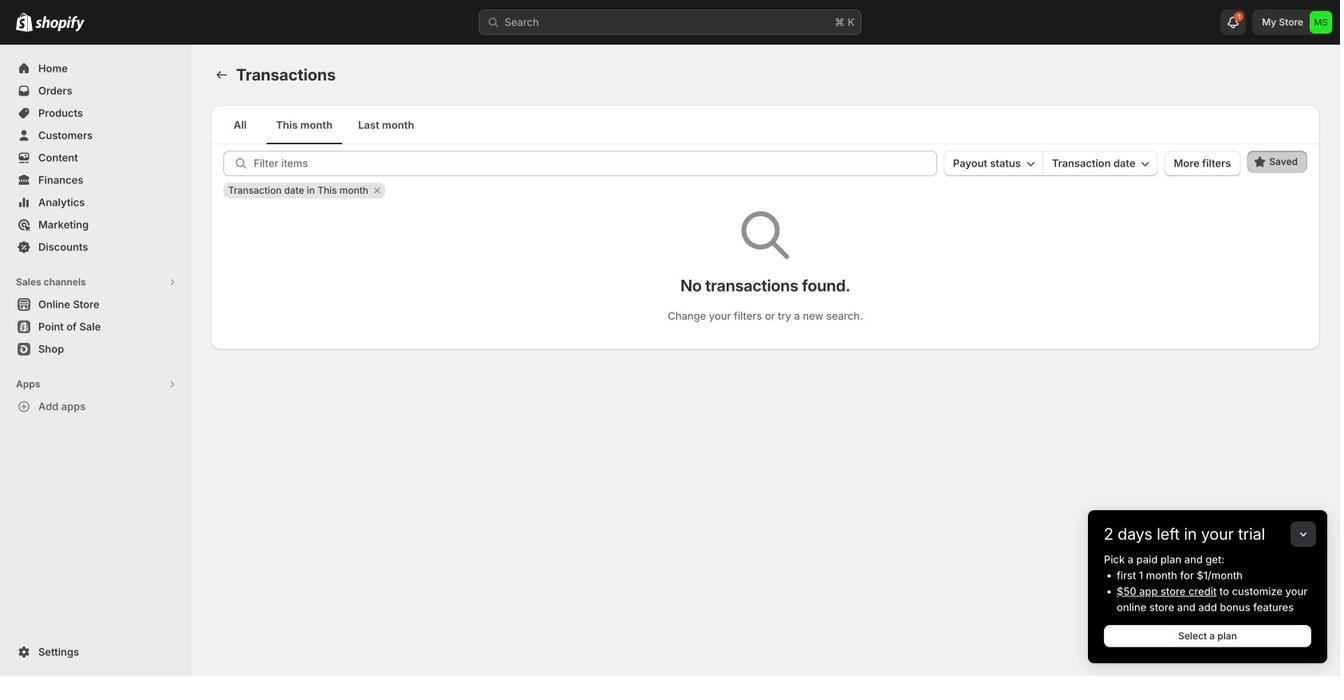 Task type: locate. For each thing, give the bounding box(es) containing it.
1 horizontal spatial shopify image
[[35, 16, 85, 32]]

empty search results image
[[742, 211, 789, 259]]

shopify image
[[16, 13, 33, 32], [35, 16, 85, 32]]

tab list
[[217, 105, 1314, 144]]



Task type: vqa. For each thing, say whether or not it's contained in the screenshot.
Empty search results image
yes



Task type: describe. For each thing, give the bounding box(es) containing it.
my store image
[[1310, 11, 1332, 34]]

0 horizontal spatial shopify image
[[16, 13, 33, 32]]

Filter items text field
[[254, 151, 937, 176]]



